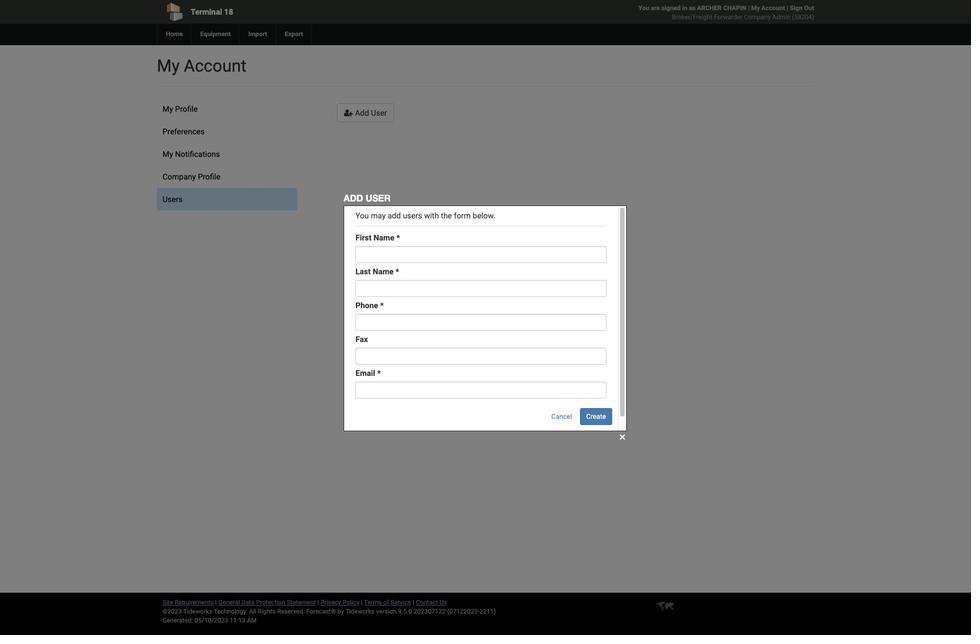 Task type: describe. For each thing, give the bounding box(es) containing it.
out
[[805, 5, 815, 12]]

general data protection statement link
[[219, 599, 316, 606]]

you
[[639, 5, 650, 12]]

add inside button
[[355, 108, 369, 117]]

by
[[338, 608, 344, 615]]

add user inside button
[[353, 108, 387, 117]]

requirements
[[175, 599, 214, 606]]

broker/freight
[[672, 14, 713, 21]]

(58204)
[[792, 14, 815, 21]]

©2023 tideworks
[[163, 608, 213, 615]]

2211)
[[480, 608, 496, 615]]

sign
[[790, 5, 803, 12]]

1 vertical spatial company
[[163, 172, 196, 181]]

of
[[383, 599, 389, 606]]

terms of service link
[[364, 599, 411, 606]]

forecast®
[[307, 608, 336, 615]]

general
[[219, 599, 240, 606]]

1 vertical spatial add user
[[344, 193, 391, 203]]

rights
[[258, 608, 276, 615]]

admin
[[773, 14, 791, 21]]

my account link
[[752, 5, 786, 12]]

chapin
[[724, 5, 747, 12]]

| left the general at the bottom of page
[[215, 599, 217, 606]]

| right chapin
[[748, 5, 750, 12]]

18
[[224, 7, 233, 16]]

all
[[249, 608, 256, 615]]

technology.
[[214, 608, 248, 615]]

export link
[[276, 24, 312, 45]]

company profile
[[163, 172, 221, 181]]

statement
[[287, 599, 316, 606]]

archer
[[697, 5, 722, 12]]

my profile
[[163, 104, 198, 113]]

user plus image
[[344, 109, 353, 117]]

| up forecast®
[[318, 599, 319, 606]]

data
[[242, 599, 255, 606]]

user inside add user button
[[371, 108, 387, 117]]

company inside you are signed in as archer chapin | my account | sign out broker/freight forwarder company admin (58204)
[[744, 14, 771, 21]]

equipment link
[[191, 24, 239, 45]]

profile for company profile
[[198, 172, 221, 181]]

equipment
[[200, 30, 231, 38]]

1 vertical spatial add
[[344, 193, 363, 203]]



Task type: locate. For each thing, give the bounding box(es) containing it.
1 vertical spatial profile
[[198, 172, 221, 181]]

|
[[748, 5, 750, 12], [787, 5, 789, 12], [215, 599, 217, 606], [318, 599, 319, 606], [361, 599, 363, 606], [413, 599, 415, 606]]

in
[[682, 5, 688, 12]]

1 horizontal spatial company
[[744, 14, 771, 21]]

tideworks
[[346, 608, 375, 615]]

forwarder
[[714, 14, 743, 21]]

signed
[[662, 5, 681, 12]]

add
[[355, 108, 369, 117], [344, 193, 363, 203]]

terminal 18 link
[[157, 0, 421, 24]]

(07122023-
[[447, 608, 480, 615]]

export
[[285, 30, 303, 38]]

site
[[163, 599, 173, 606]]

contact us link
[[416, 599, 447, 606]]

0 horizontal spatial account
[[184, 56, 247, 76]]

0 vertical spatial user
[[371, 108, 387, 117]]

terms
[[364, 599, 382, 606]]

my down preferences
[[163, 150, 173, 159]]

0 vertical spatial account
[[762, 5, 786, 12]]

as
[[689, 5, 696, 12]]

service
[[391, 599, 411, 606]]

terminal 18
[[191, 7, 233, 16]]

site requirements | general data protection statement | privacy policy | terms of service | contact us ©2023 tideworks technology. all rights reserved. forecast® by tideworks version 9.5.0.202307122 (07122023-2211) generated: 05/10/2023 11:13 am
[[163, 599, 496, 624]]

profile for my profile
[[175, 104, 198, 113]]

terminal
[[191, 7, 222, 16]]

protection
[[256, 599, 285, 606]]

us
[[440, 599, 447, 606]]

sign out link
[[790, 5, 815, 12]]

home
[[166, 30, 183, 38]]

profile down the 'notifications'
[[198, 172, 221, 181]]

1 vertical spatial account
[[184, 56, 247, 76]]

9.5.0.202307122
[[398, 608, 446, 615]]

contact
[[416, 599, 438, 606]]

notifications
[[175, 150, 220, 159]]

policy
[[343, 599, 360, 606]]

company up "users"
[[163, 172, 196, 181]]

my
[[752, 5, 760, 12], [157, 56, 180, 76], [163, 104, 173, 113], [163, 150, 173, 159]]

import
[[248, 30, 267, 38]]

my notifications
[[163, 150, 220, 159]]

import link
[[239, 24, 276, 45]]

profile up preferences
[[175, 104, 198, 113]]

are
[[651, 5, 660, 12]]

site requirements link
[[163, 599, 214, 606]]

generated:
[[163, 617, 193, 624]]

preferences
[[163, 127, 205, 136]]

account down equipment link
[[184, 56, 247, 76]]

1 vertical spatial user
[[366, 193, 391, 203]]

account
[[762, 5, 786, 12], [184, 56, 247, 76]]

company down the my account link
[[744, 14, 771, 21]]

profile
[[175, 104, 198, 113], [198, 172, 221, 181]]

users
[[163, 195, 183, 204]]

privacy
[[321, 599, 341, 606]]

0 vertical spatial profile
[[175, 104, 198, 113]]

0 vertical spatial add user
[[353, 108, 387, 117]]

0 vertical spatial add
[[355, 108, 369, 117]]

my for my account
[[157, 56, 180, 76]]

05/10/2023
[[195, 617, 228, 624]]

account up admin
[[762, 5, 786, 12]]

am
[[247, 617, 257, 624]]

my inside you are signed in as archer chapin | my account | sign out broker/freight forwarder company admin (58204)
[[752, 5, 760, 12]]

| up tideworks
[[361, 599, 363, 606]]

account inside you are signed in as archer chapin | my account | sign out broker/freight forwarder company admin (58204)
[[762, 5, 786, 12]]

| left sign
[[787, 5, 789, 12]]

my up preferences
[[163, 104, 173, 113]]

my for my profile
[[163, 104, 173, 113]]

11:13
[[230, 617, 246, 624]]

my for my notifications
[[163, 150, 173, 159]]

| up 9.5.0.202307122
[[413, 599, 415, 606]]

home link
[[157, 24, 191, 45]]

1 horizontal spatial account
[[762, 5, 786, 12]]

my right chapin
[[752, 5, 760, 12]]

my account
[[157, 56, 247, 76]]

version
[[376, 608, 397, 615]]

user
[[371, 108, 387, 117], [366, 193, 391, 203]]

add user
[[353, 108, 387, 117], [344, 193, 391, 203]]

reserved.
[[277, 608, 305, 615]]

you are signed in as archer chapin | my account | sign out broker/freight forwarder company admin (58204)
[[639, 5, 815, 21]]

0 vertical spatial company
[[744, 14, 771, 21]]

company
[[744, 14, 771, 21], [163, 172, 196, 181]]

my down home link on the top of the page
[[157, 56, 180, 76]]

add user button
[[337, 103, 395, 123]]

privacy policy link
[[321, 599, 360, 606]]

0 horizontal spatial company
[[163, 172, 196, 181]]



Task type: vqa. For each thing, say whether or not it's contained in the screenshot.
the rightmost to
no



